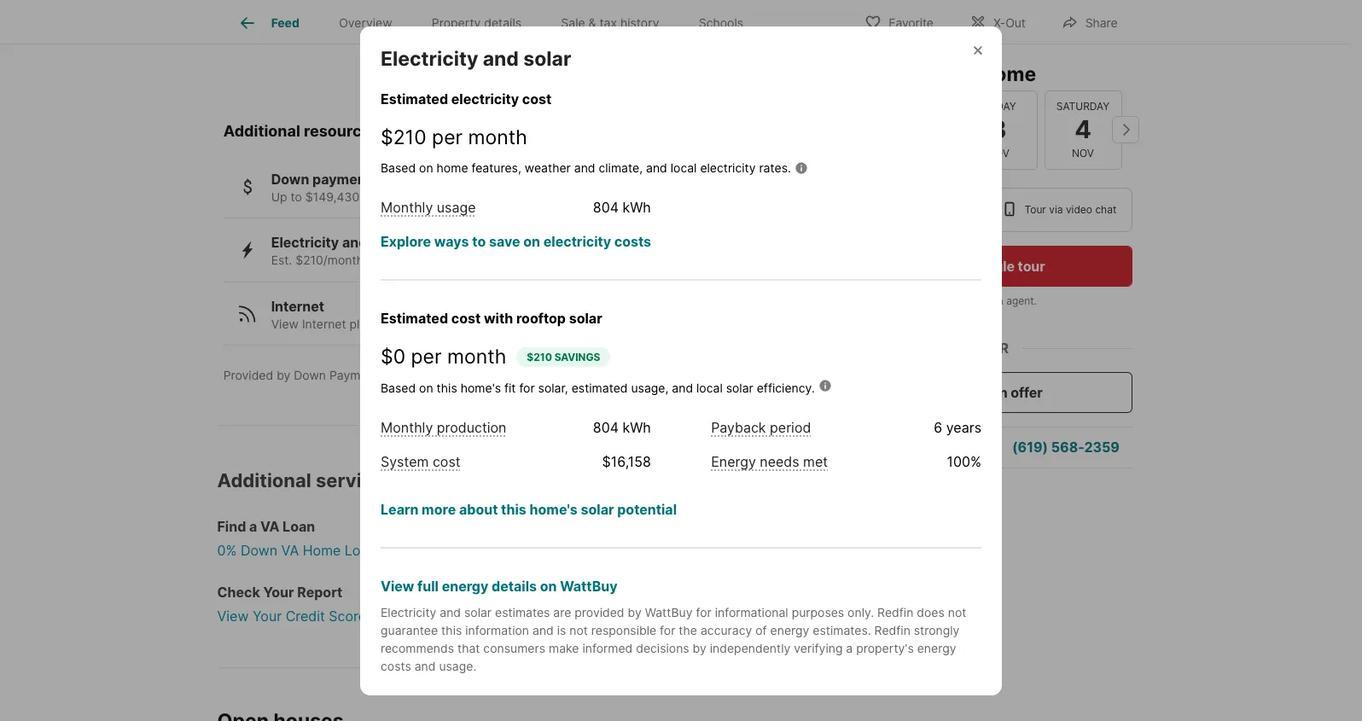 Task type: vqa. For each thing, say whether or not it's contained in the screenshot.
first 804 from the bottom
yes



Task type: locate. For each thing, give the bounding box(es) containing it.
electricity and solar est. $210/month, save                  $210 with rooftop solar
[[271, 234, 531, 268]]

by
[[277, 368, 291, 383], [628, 605, 642, 619], [693, 641, 707, 655]]

tab list
[[217, 0, 777, 44]]

and right climate,
[[646, 160, 667, 175]]

available right providers
[[464, 317, 513, 331]]

explore ways to save on electricity costs
[[381, 233, 651, 250]]

ask a question link
[[882, 438, 981, 455]]

nov for 3
[[988, 146, 1010, 159]]

with down schedule
[[940, 294, 961, 306]]

resources
[[304, 122, 379, 140]]

1 vertical spatial tour
[[865, 294, 887, 306]]

1 vertical spatial energy
[[770, 623, 810, 637]]

and inside "electricity and solar est. $210/month, save                  $210 with rooftop solar"
[[342, 234, 367, 251]]

4
[[1075, 114, 1092, 144]]

1 horizontal spatial nov
[[1072, 146, 1094, 159]]

1 vertical spatial 804
[[593, 419, 619, 436]]

start an offer
[[955, 383, 1042, 400]]

electricity up est.
[[271, 234, 339, 251]]

2 horizontal spatial by
[[693, 641, 707, 655]]

tooltip
[[535, 0, 1156, 105]]

for up 'the'
[[696, 605, 712, 619]]

details inside electricity and solar dialog
[[492, 577, 537, 595]]

recommends
[[381, 641, 454, 655]]

month
[[468, 125, 527, 149], [447, 345, 506, 369]]

1 based from the top
[[381, 160, 416, 175]]

2 horizontal spatial view
[[381, 577, 414, 595]]

kwh for monthly usage
[[623, 199, 651, 216]]

0 vertical spatial local
[[671, 160, 697, 175]]

view inside electricity and solar dialog
[[381, 577, 414, 595]]

per down estimated electricity cost
[[432, 125, 463, 149]]

internet left plans
[[302, 317, 346, 331]]

tour right go
[[897, 61, 936, 85]]

view full energy details on wattbuy link
[[381, 577, 618, 595]]

0% down va home loans: get quote link
[[217, 541, 849, 561]]

internet view internet plans and providers available for this home
[[271, 298, 591, 331]]

1 vertical spatial based
[[381, 380, 416, 395]]

available inside down payment assistance up to $149,430 available from
[[363, 189, 412, 204]]

accuracy
[[701, 623, 752, 637]]

1 vertical spatial details
[[492, 577, 537, 595]]

2 vertical spatial cost
[[433, 453, 461, 470]]

based up from
[[381, 160, 416, 175]]

1 horizontal spatial wattbuy
[[645, 605, 693, 619]]

estimated electricity cost
[[381, 90, 552, 107]]

804 for monthly usage
[[593, 199, 619, 216]]

sale & tax history tab
[[541, 3, 679, 44]]

0 horizontal spatial tour
[[865, 294, 887, 306]]

kwh down climate,
[[623, 199, 651, 216]]

1 vertical spatial estimated
[[381, 310, 448, 327]]

cost for system cost
[[433, 453, 461, 470]]

1 804 kwh from the top
[[593, 199, 651, 216]]

details inside tab
[[484, 16, 522, 30]]

monthly for monthly production
[[381, 419, 433, 436]]

explore ways to save on electricity costs link
[[381, 233, 651, 250]]

electricity down property
[[381, 47, 478, 70]]

electricity inside the electricity and solar estimates are provided by wattbuy for informational purposes only. redfin does not guarantee this information and is not responsible for the accuracy of energy estimates. redfin strongly recommends that consumers make informed decisions by independently verifying a property's energy costs and usage.
[[381, 605, 436, 619]]

available
[[363, 189, 412, 204], [464, 317, 513, 331]]

0 vertical spatial wattbuy
[[560, 577, 618, 595]]

available down the assistance
[[363, 189, 412, 204]]

0 horizontal spatial rooftop
[[459, 253, 500, 268]]

804 kwh for monthly usage
[[593, 199, 651, 216]]

based on home features, weather and climate, and local electricity rates.
[[381, 160, 791, 175]]

wattbuy up 'the'
[[645, 605, 693, 619]]

tour
[[897, 61, 936, 85], [1018, 257, 1045, 274]]

payback
[[711, 419, 766, 436]]

month down "estimated cost with rooftop solar"
[[447, 345, 506, 369]]

nov inside saturday 4 nov
[[1072, 146, 1094, 159]]

electricity left rates.
[[700, 160, 756, 175]]

0 vertical spatial costs
[[614, 233, 651, 250]]

per for $210
[[432, 125, 463, 149]]

cost for estimated cost with rooftop solar
[[451, 310, 481, 327]]

0 vertical spatial by
[[277, 368, 291, 383]]

1 vertical spatial electricity
[[700, 160, 756, 175]]

1 vertical spatial kwh
[[623, 419, 651, 436]]

with
[[431, 253, 455, 268], [940, 294, 961, 306], [484, 310, 513, 327]]

get
[[391, 542, 414, 559]]

$210
[[381, 125, 427, 149], [400, 253, 428, 268], [527, 351, 552, 363]]

0 vertical spatial energy
[[442, 577, 489, 595]]

home up savings
[[560, 317, 591, 331]]

production
[[437, 419, 507, 436]]

purposes
[[792, 605, 844, 619]]

0 horizontal spatial to
[[291, 189, 302, 204]]

costs down recommends
[[381, 659, 411, 673]]

your down the check
[[253, 608, 282, 625]]

804 kwh down climate,
[[593, 199, 651, 216]]

home up 'friday'
[[982, 61, 1036, 85]]

additional up up
[[223, 122, 300, 140]]

1 kwh from the top
[[623, 199, 651, 216]]

solar up information at the bottom of page
[[464, 605, 492, 619]]

1 horizontal spatial energy
[[770, 623, 810, 637]]

local up payback on the bottom of page
[[697, 380, 723, 395]]

1 horizontal spatial save
[[489, 233, 520, 250]]

history
[[621, 16, 659, 30]]

tour inside button
[[1018, 257, 1045, 274]]

1 vertical spatial rooftop
[[516, 310, 566, 327]]

property details tab
[[412, 3, 541, 44]]

and down property details tab
[[483, 47, 519, 70]]

check
[[217, 584, 260, 601]]

2 kwh from the top
[[623, 419, 651, 436]]

and
[[483, 47, 519, 70], [574, 160, 595, 175], [646, 160, 667, 175], [342, 234, 367, 251], [383, 317, 404, 331], [495, 368, 516, 383], [672, 380, 693, 395], [440, 605, 461, 619], [533, 623, 554, 637], [415, 659, 436, 673]]

1 horizontal spatial home's
[[530, 501, 578, 518]]

$210 up the assistance
[[381, 125, 427, 149]]

1 vertical spatial your
[[253, 608, 282, 625]]

report
[[297, 584, 343, 601]]

find
[[217, 518, 246, 536]]

internet down est.
[[271, 298, 324, 315]]

to inside down payment assistance up to $149,430 available from
[[291, 189, 302, 204]]

1 804 from the top
[[593, 199, 619, 216]]

kwh up $16,158
[[623, 419, 651, 436]]

tour via video chat
[[1024, 202, 1116, 215]]

costs
[[614, 233, 651, 250], [381, 659, 411, 673]]

tour inside tour via video chat option
[[1024, 202, 1046, 215]]

details up estimates
[[492, 577, 537, 595]]

1 vertical spatial costs
[[381, 659, 411, 673]]

additional resources
[[223, 122, 379, 140]]

down left payment
[[294, 368, 326, 383]]

only.
[[848, 605, 874, 619]]

2 vertical spatial electricity
[[381, 605, 436, 619]]

redfin left agent.
[[972, 294, 1003, 306]]

1 horizontal spatial va
[[281, 542, 299, 559]]

804 down climate,
[[593, 199, 619, 216]]

decisions
[[636, 641, 689, 655]]

2 804 kwh from the top
[[593, 419, 651, 436]]

wattbuy
[[560, 577, 618, 595], [645, 605, 693, 619]]

2 monthly from the top
[[381, 419, 433, 436]]

electricity and solar dialog
[[360, 26, 1002, 695]]

estimated cost with rooftop solar
[[381, 310, 602, 327]]

2 vertical spatial down
[[241, 542, 278, 559]]

0 vertical spatial details
[[484, 16, 522, 30]]

2 vertical spatial energy
[[917, 641, 956, 655]]

not right is
[[570, 623, 588, 637]]

available inside internet view internet plans and providers available for this home
[[464, 317, 513, 331]]

estimated up "$210  per month"
[[381, 90, 448, 107]]

electricity inside "electricity and solar est. $210/month, save                  $210 with rooftop solar"
[[271, 234, 339, 251]]

0 vertical spatial based
[[381, 160, 416, 175]]

0 vertical spatial your
[[263, 584, 294, 601]]

estimates.
[[813, 623, 871, 637]]

None button
[[875, 89, 953, 170], [960, 90, 1038, 169], [1044, 90, 1122, 169], [875, 89, 953, 170], [960, 90, 1038, 169], [1044, 90, 1122, 169]]

1 vertical spatial va
[[281, 542, 299, 559]]

$16,158
[[602, 453, 651, 470]]

option
[[865, 187, 990, 231]]

redfin
[[972, 294, 1003, 306], [878, 605, 914, 619], [875, 623, 911, 637]]

friday
[[981, 100, 1016, 112]]

details
[[484, 16, 522, 30], [492, 577, 537, 595]]

system
[[381, 453, 429, 470]]

0 horizontal spatial not
[[570, 623, 588, 637]]

with down ways
[[431, 253, 455, 268]]

solar up payback on the bottom of page
[[726, 380, 754, 395]]

home's left fit
[[461, 380, 501, 395]]

1 vertical spatial local
[[697, 380, 723, 395]]

view
[[271, 317, 299, 331], [381, 577, 414, 595], [217, 608, 249, 625]]

0 vertical spatial per
[[432, 125, 463, 149]]

0 vertical spatial electricity
[[381, 47, 478, 70]]

available for assistance
[[363, 189, 412, 204]]

0 vertical spatial $210
[[381, 125, 427, 149]]

payment
[[313, 171, 371, 188]]

home down "$210  per month"
[[437, 160, 468, 175]]

$0
[[381, 345, 406, 369]]

on down $0  per month
[[419, 380, 433, 395]]

tour for tour this home with a redfin agent.
[[865, 294, 887, 306]]

property's
[[856, 641, 914, 655]]

2 804 from the top
[[593, 419, 619, 436]]

1 horizontal spatial rooftop
[[516, 310, 566, 327]]

and right plans
[[383, 317, 404, 331]]

view up "provided"
[[271, 317, 299, 331]]

for right fit
[[519, 380, 535, 395]]

1 vertical spatial additional
[[217, 470, 311, 492]]

redfin up property's
[[875, 623, 911, 637]]

resource,
[[382, 368, 438, 383]]

rooftop down ways
[[459, 253, 500, 268]]

0 vertical spatial tour
[[1024, 202, 1046, 215]]

1 vertical spatial cost
[[451, 310, 481, 327]]

and left is
[[533, 623, 554, 637]]

0 vertical spatial kwh
[[623, 199, 651, 216]]

0 horizontal spatial wattbuy
[[560, 577, 618, 595]]

2 vertical spatial $210
[[527, 351, 552, 363]]

1 vertical spatial view
[[381, 577, 414, 595]]

tax
[[600, 16, 617, 30]]

nov inside friday 3 nov
[[988, 146, 1010, 159]]

save down explore
[[370, 253, 397, 268]]

0 vertical spatial with
[[431, 253, 455, 268]]

tour for tour via video chat
[[1024, 202, 1046, 215]]

this inside internet view internet plans and providers available for this home
[[536, 317, 556, 331]]

check your report view your credit score
[[217, 584, 366, 625]]

electricity
[[381, 47, 478, 70], [271, 234, 339, 251], [381, 605, 436, 619]]

informational
[[715, 605, 788, 619]]

on
[[419, 160, 433, 175], [524, 233, 540, 250], [419, 380, 433, 395], [540, 577, 557, 595]]

out
[[1006, 15, 1026, 29]]

1 nov from the left
[[988, 146, 1010, 159]]

0 vertical spatial 804 kwh
[[593, 199, 651, 216]]

0 vertical spatial electricity
[[451, 90, 519, 107]]

loans:
[[345, 542, 387, 559]]

friday 3 nov
[[981, 100, 1016, 159]]

nov down 3
[[988, 146, 1010, 159]]

energy
[[442, 577, 489, 595], [770, 623, 810, 637], [917, 641, 956, 655]]

to right up
[[291, 189, 302, 204]]

details up electricity and solar at the left of page
[[484, 16, 522, 30]]

based for based on this home's fit for solar, estimated usage, and local solar efficiency.
[[381, 380, 416, 395]]

monthly down the assistance
[[381, 199, 433, 216]]

per
[[432, 125, 463, 149], [411, 345, 442, 369]]

0 vertical spatial home's
[[461, 380, 501, 395]]

2 horizontal spatial with
[[940, 294, 961, 306]]

verifying
[[794, 641, 843, 655]]

estimated
[[381, 90, 448, 107], [381, 310, 448, 327]]

1 vertical spatial save
[[370, 253, 397, 268]]

2 estimated from the top
[[381, 310, 448, 327]]

0 horizontal spatial nov
[[988, 146, 1010, 159]]

feed
[[271, 16, 300, 30]]

0 horizontal spatial tour
[[897, 61, 936, 85]]

804 up $16,158
[[593, 419, 619, 436]]

2 vertical spatial with
[[484, 310, 513, 327]]

month up features,
[[468, 125, 527, 149]]

down right 0%
[[241, 542, 278, 559]]

0 horizontal spatial costs
[[381, 659, 411, 673]]

wattbuy up provided
[[560, 577, 618, 595]]

electricity and solar element
[[381, 26, 592, 71]]

1 vertical spatial wattbuy
[[645, 605, 693, 619]]

1 horizontal spatial by
[[628, 605, 642, 619]]

2 horizontal spatial electricity
[[700, 160, 756, 175]]

1 vertical spatial $210
[[400, 253, 428, 268]]

monthly
[[381, 199, 433, 216], [381, 419, 433, 436]]

tour up agent.
[[1018, 257, 1045, 274]]

1 vertical spatial per
[[411, 345, 442, 369]]

0 horizontal spatial with
[[431, 253, 455, 268]]

to right ways
[[472, 233, 486, 250]]

0%
[[217, 542, 237, 559]]

0 vertical spatial to
[[291, 189, 302, 204]]

$210 up allconnect
[[527, 351, 552, 363]]

0 horizontal spatial electricity
[[451, 90, 519, 107]]

0 vertical spatial save
[[489, 233, 520, 250]]

$210 down explore
[[400, 253, 428, 268]]

local right climate,
[[671, 160, 697, 175]]

electricity down electricity and solar at the left of page
[[451, 90, 519, 107]]

your up credit at the bottom left of the page
[[263, 584, 294, 601]]

1 vertical spatial electricity
[[271, 234, 339, 251]]

not
[[948, 605, 967, 619], [570, 623, 588, 637]]

solar inside the electricity and solar estimates are provided by wattbuy for informational purposes only. redfin does not guarantee this information and is not responsible for the accuracy of energy estimates. redfin strongly recommends that consumers make informed decisions by independently verifying a property's energy costs and usage.
[[464, 605, 492, 619]]

estimated up $0
[[381, 310, 448, 327]]

va down loan
[[281, 542, 299, 559]]

solar up savings
[[569, 310, 602, 327]]

2 based from the top
[[381, 380, 416, 395]]

568-
[[1051, 438, 1084, 455]]

0 vertical spatial available
[[363, 189, 412, 204]]

a down estimates.
[[846, 641, 853, 655]]

cost up weather
[[522, 90, 552, 107]]

wattbuy inside the electricity and solar estimates are provided by wattbuy for informational purposes only. redfin does not guarantee this information and is not responsible for the accuracy of energy estimates. redfin strongly recommends that consumers make informed decisions by independently verifying a property's energy costs and usage.
[[645, 605, 693, 619]]

features,
[[472, 160, 521, 175]]

1 horizontal spatial to
[[472, 233, 486, 250]]

0 horizontal spatial by
[[277, 368, 291, 383]]

share
[[1086, 15, 1118, 29]]

not right does
[[948, 605, 967, 619]]

for
[[517, 317, 532, 331], [519, 380, 535, 395], [696, 605, 712, 619], [660, 623, 676, 637]]

home
[[303, 542, 341, 559]]

save right ways
[[489, 233, 520, 250]]

0 horizontal spatial save
[[370, 253, 397, 268]]

with right providers
[[484, 310, 513, 327]]

1 vertical spatial available
[[464, 317, 513, 331]]

0 horizontal spatial va
[[260, 518, 279, 536]]

1 monthly from the top
[[381, 199, 433, 216]]

cost down monthly production link
[[433, 453, 461, 470]]

your
[[263, 584, 294, 601], [253, 608, 282, 625]]

to
[[291, 189, 302, 204], [472, 233, 486, 250]]

0 vertical spatial tour
[[897, 61, 936, 85]]

by right "provided"
[[277, 368, 291, 383]]

video
[[1066, 202, 1092, 215]]

rooftop up $210  savings
[[516, 310, 566, 327]]

0 vertical spatial estimated
[[381, 90, 448, 107]]

0 vertical spatial additional
[[223, 122, 300, 140]]

additional up find
[[217, 470, 311, 492]]

electricity down based on home features, weather and climate, and local electricity rates. at the top of the page
[[544, 233, 611, 250]]

by down 'the'
[[693, 641, 707, 655]]

based down $0
[[381, 380, 416, 395]]

view down the check
[[217, 608, 249, 625]]

by up responsible
[[628, 605, 642, 619]]

energy right of
[[770, 623, 810, 637]]

month for $0  per month
[[447, 345, 506, 369]]

energy down "strongly" on the bottom of page
[[917, 641, 956, 655]]

va left loan
[[260, 518, 279, 536]]

responsible
[[591, 623, 657, 637]]

0 horizontal spatial available
[[363, 189, 412, 204]]

per right $0
[[411, 345, 442, 369]]

0 vertical spatial va
[[260, 518, 279, 536]]

monthly for monthly usage
[[381, 199, 433, 216]]

0 vertical spatial month
[[468, 125, 527, 149]]

internet
[[271, 298, 324, 315], [302, 317, 346, 331]]

costs down climate,
[[614, 233, 651, 250]]

2 nov from the left
[[1072, 146, 1094, 159]]

1 estimated from the top
[[381, 90, 448, 107]]

tour this home with a redfin agent.
[[865, 294, 1037, 306]]

kwh for monthly production
[[623, 419, 651, 436]]

0 vertical spatial redfin
[[972, 294, 1003, 306]]

1 horizontal spatial not
[[948, 605, 967, 619]]

0 vertical spatial 804
[[593, 199, 619, 216]]

a right find
[[249, 518, 257, 536]]

1 vertical spatial monthly
[[381, 419, 433, 436]]

1 horizontal spatial view
[[271, 317, 299, 331]]

1 vertical spatial home's
[[530, 501, 578, 518]]

electricity for electricity and solar
[[381, 47, 478, 70]]

0 horizontal spatial view
[[217, 608, 249, 625]]

home's up 0% down va home loans: get quote link
[[530, 501, 578, 518]]

1 horizontal spatial tour
[[1018, 257, 1045, 274]]

saturday 4 nov
[[1057, 100, 1110, 159]]

2 vertical spatial view
[[217, 608, 249, 625]]

save
[[489, 233, 520, 250], [370, 253, 397, 268]]



Task type: describe. For each thing, give the bounding box(es) containing it.
rooftop inside "electricity and solar est. $210/month, save                  $210 with rooftop solar"
[[459, 253, 500, 268]]

via
[[1049, 202, 1063, 215]]

is
[[557, 623, 566, 637]]

additional services
[[217, 470, 394, 492]]

are
[[553, 605, 571, 619]]

and left climate,
[[574, 160, 595, 175]]

costs inside the electricity and solar estimates are provided by wattbuy for informational purposes only. redfin does not guarantee this information and is not responsible for the accuracy of energy estimates. redfin strongly recommends that consumers make informed decisions by independently verifying a property's energy costs and usage.
[[381, 659, 411, 673]]

0 vertical spatial cost
[[522, 90, 552, 107]]

solar left potential
[[581, 501, 614, 518]]

provided
[[575, 605, 624, 619]]

804 for monthly production
[[593, 419, 619, 436]]

down inside find a va loan 0% down va home loans: get quote
[[241, 542, 278, 559]]

about
[[459, 501, 498, 518]]

schools tab
[[679, 3, 763, 44]]

a down schedule
[[964, 294, 969, 306]]

tour for go
[[897, 61, 936, 85]]

1 vertical spatial internet
[[302, 317, 346, 331]]

energy needs met link
[[711, 453, 828, 470]]

of
[[756, 623, 767, 637]]

100%
[[947, 453, 982, 470]]

per for $0
[[411, 345, 442, 369]]

go tour this home
[[865, 61, 1036, 85]]

a inside find a va loan 0% down va home loans: get quote
[[249, 518, 257, 536]]

explore
[[381, 233, 431, 250]]

additional for additional services
[[217, 470, 311, 492]]

weather
[[525, 160, 571, 175]]

with inside electricity and solar dialog
[[484, 310, 513, 327]]

2359
[[1084, 438, 1119, 455]]

view inside check your report view your credit score
[[217, 608, 249, 625]]

services
[[316, 470, 394, 492]]

solar down explore ways to save on electricity costs link
[[503, 253, 531, 268]]

ask a question
[[882, 438, 981, 455]]

tour via video chat list box
[[865, 187, 1132, 231]]

$210/month,
[[296, 253, 367, 268]]

efficiency.
[[757, 380, 815, 395]]

view your credit score link
[[217, 606, 849, 627]]

solar,
[[538, 380, 568, 395]]

0 vertical spatial not
[[948, 605, 967, 619]]

rooftop inside electricity and solar dialog
[[516, 310, 566, 327]]

ways
[[434, 233, 469, 250]]

go
[[865, 61, 892, 85]]

met
[[803, 453, 828, 470]]

available for internet
[[464, 317, 513, 331]]

next image
[[1112, 116, 1139, 143]]

this inside the electricity and solar estimates are provided by wattbuy for informational purposes only. redfin does not guarantee this information and is not responsible for the accuracy of energy estimates. redfin strongly recommends that consumers make informed decisions by independently verifying a property's energy costs and usage.
[[441, 623, 462, 637]]

month for $210  per month
[[468, 125, 527, 149]]

full
[[418, 577, 439, 595]]

2 vertical spatial redfin
[[875, 623, 911, 637]]

and right wattbuy,
[[495, 368, 516, 383]]

and inside internet view internet plans and providers available for this home
[[383, 317, 404, 331]]

a right ask
[[911, 438, 919, 455]]

0 vertical spatial internet
[[271, 298, 324, 315]]

ask
[[882, 438, 908, 455]]

a inside the electricity and solar estimates are provided by wattbuy for informational purposes only. redfin does not guarantee this information and is not responsible for the accuracy of energy estimates. redfin strongly recommends that consumers make informed decisions by independently verifying a property's energy costs and usage.
[[846, 641, 853, 655]]

estimated
[[572, 380, 628, 395]]

needs
[[760, 453, 799, 470]]

electricity for electricity and solar estimates are provided by wattbuy for informational purposes only. redfin does not guarantee this information and is not responsible for the accuracy of energy estimates. redfin strongly recommends that consumers make informed decisions by independently verifying a property's energy costs and usage.
[[381, 605, 436, 619]]

(619)
[[1012, 438, 1048, 455]]

home inside electricity and solar dialog
[[437, 160, 468, 175]]

score
[[329, 608, 366, 625]]

overview tab
[[319, 3, 412, 44]]

view inside internet view internet plans and providers available for this home
[[271, 317, 299, 331]]

or
[[989, 339, 1009, 356]]

solar down monthly usage link
[[370, 234, 404, 251]]

electricity and solar
[[381, 47, 571, 70]]

assistance
[[374, 171, 447, 188]]

does
[[917, 605, 945, 619]]

strongly
[[914, 623, 960, 637]]

lightbulb icon image
[[555, 40, 589, 74]]

start an offer button
[[865, 371, 1132, 412]]

feed link
[[237, 13, 300, 33]]

schools
[[699, 16, 744, 30]]

monthly production link
[[381, 419, 507, 436]]

(619) 568-2359
[[1012, 438, 1119, 455]]

lightbulb icon element
[[555, 40, 603, 85]]

estimated for estimated electricity cost
[[381, 90, 448, 107]]

quote
[[418, 542, 457, 559]]

home down schedule tour button
[[910, 294, 937, 306]]

3
[[991, 114, 1007, 144]]

wattbuy,
[[442, 368, 492, 383]]

payback period
[[711, 419, 811, 436]]

from
[[416, 189, 442, 204]]

tab list containing feed
[[217, 0, 777, 44]]

on up are on the bottom
[[540, 577, 557, 595]]

property details
[[432, 16, 522, 30]]

2 horizontal spatial energy
[[917, 641, 956, 655]]

for up decisions
[[660, 623, 676, 637]]

usage.
[[439, 659, 477, 673]]

monthly production
[[381, 419, 507, 436]]

schedule
[[953, 257, 1015, 274]]

0 horizontal spatial home's
[[461, 380, 501, 395]]

sale & tax history
[[561, 16, 659, 30]]

payback period link
[[711, 419, 811, 436]]

home inside internet view internet plans and providers available for this home
[[560, 317, 591, 331]]

$210 for $0
[[527, 351, 552, 363]]

&
[[589, 16, 596, 30]]

with inside "electricity and solar est. $210/month, save                  $210 with rooftop solar"
[[431, 253, 455, 268]]

2 vertical spatial by
[[693, 641, 707, 655]]

learn
[[381, 501, 419, 518]]

6
[[934, 419, 943, 436]]

0 horizontal spatial energy
[[442, 577, 489, 595]]

tour for schedule
[[1018, 257, 1045, 274]]

schedule tour button
[[865, 245, 1132, 286]]

down inside down payment assistance up to $149,430 available from
[[271, 171, 309, 188]]

on up from
[[419, 160, 433, 175]]

years
[[946, 419, 982, 436]]

guarantee
[[381, 623, 438, 637]]

for inside internet view internet plans and providers available for this home
[[517, 317, 532, 331]]

an
[[991, 383, 1007, 400]]

property
[[432, 16, 481, 30]]

based for based on home features, weather and climate, and local electricity rates.
[[381, 160, 416, 175]]

1 vertical spatial with
[[940, 294, 961, 306]]

electricity for electricity and solar est. $210/month, save                  $210 with rooftop solar
[[271, 234, 339, 251]]

on down weather
[[524, 233, 540, 250]]

plans
[[350, 317, 380, 331]]

and up that
[[440, 605, 461, 619]]

save inside "electricity and solar est. $210/month, save                  $210 with rooftop solar"
[[370, 253, 397, 268]]

saturday
[[1057, 100, 1110, 112]]

solar down sale
[[524, 47, 571, 70]]

rates.
[[759, 160, 791, 175]]

fit
[[504, 380, 516, 395]]

offer
[[1010, 383, 1042, 400]]

potential
[[617, 501, 677, 518]]

the
[[679, 623, 697, 637]]

electricity and solar estimates are provided by wattbuy for informational purposes only. redfin does not guarantee this information and is not responsible for the accuracy of energy estimates. redfin strongly recommends that consumers make informed decisions by independently verifying a property's energy costs and usage.
[[381, 605, 967, 673]]

and right usage,
[[672, 380, 693, 395]]

to inside electricity and solar dialog
[[472, 233, 486, 250]]

1 vertical spatial redfin
[[878, 605, 914, 619]]

nov for 4
[[1072, 146, 1094, 159]]

and down recommends
[[415, 659, 436, 673]]

(619) 568-2359 link
[[1012, 438, 1119, 455]]

$210 for estimated
[[381, 125, 427, 149]]

providers
[[408, 317, 461, 331]]

usage
[[437, 199, 476, 216]]

monthly usage
[[381, 199, 476, 216]]

estimated for estimated cost with rooftop solar
[[381, 310, 448, 327]]

804 kwh for monthly production
[[593, 419, 651, 436]]

$149,430
[[305, 189, 359, 204]]

find a va loan 0% down va home loans: get quote
[[217, 518, 457, 559]]

estimates
[[495, 605, 550, 619]]

save inside electricity and solar dialog
[[489, 233, 520, 250]]

1 vertical spatial down
[[294, 368, 326, 383]]

information
[[465, 623, 529, 637]]

2 vertical spatial electricity
[[544, 233, 611, 250]]

loan
[[283, 518, 315, 536]]

tour via video chat option
[[990, 187, 1132, 231]]

based on this home's fit for solar, estimated usage, and local solar efficiency.
[[381, 380, 815, 395]]

additional for additional resources
[[223, 122, 300, 140]]

6 years
[[934, 419, 982, 436]]

$210 inside "electricity and solar est. $210/month, save                  $210 with rooftop solar"
[[400, 253, 428, 268]]

learn more about this home's solar potential
[[381, 501, 677, 518]]

usage,
[[631, 380, 669, 395]]

provided by down payment resource, wattbuy, and allconnect
[[223, 368, 581, 383]]



